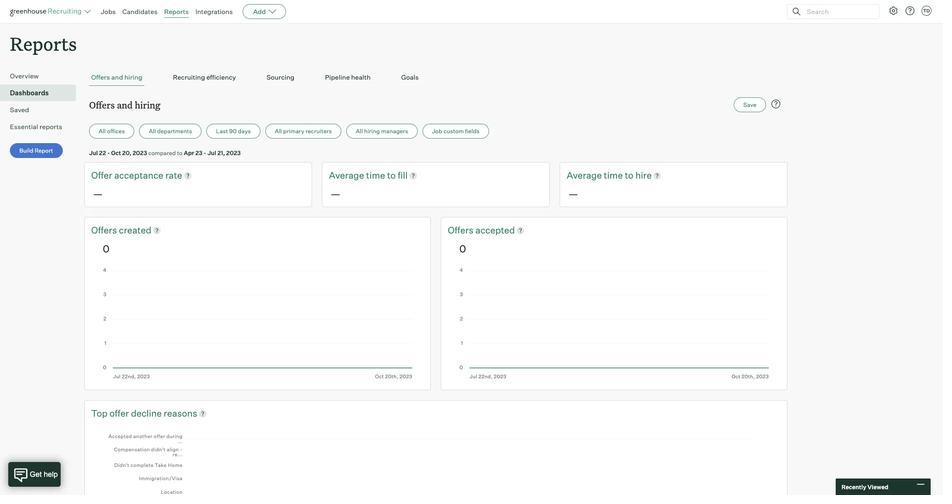 Task type: describe. For each thing, give the bounding box(es) containing it.
all departments
[[149, 128, 192, 135]]

23
[[195, 150, 202, 157]]

1 vertical spatial reports
[[10, 31, 77, 56]]

offer link
[[110, 407, 131, 420]]

overview link
[[10, 71, 73, 81]]

20,
[[122, 150, 131, 157]]

recruiting efficiency button
[[171, 69, 238, 86]]

time link for hire
[[604, 169, 625, 182]]

22
[[99, 150, 106, 157]]

average time to for hire
[[567, 170, 636, 181]]

— for fill
[[331, 188, 341, 200]]

job
[[432, 128, 442, 135]]

td
[[923, 8, 930, 14]]

departments
[[157, 128, 192, 135]]

primary
[[283, 128, 304, 135]]

add button
[[243, 4, 286, 19]]

fill link
[[398, 169, 408, 182]]

average link for hire
[[567, 169, 604, 182]]

build report button
[[10, 143, 63, 158]]

offers and hiring inside "button"
[[91, 73, 142, 81]]

configure image
[[889, 6, 899, 16]]

candidates
[[122, 7, 158, 16]]

1 vertical spatial hiring
[[135, 99, 160, 111]]

1 horizontal spatial reports
[[164, 7, 189, 16]]

0 horizontal spatial to
[[177, 150, 183, 157]]

health
[[351, 73, 371, 81]]

2 jul from the left
[[208, 150, 216, 157]]

top
[[91, 408, 108, 419]]

custom
[[444, 128, 464, 135]]

td button
[[922, 6, 932, 16]]

average link for fill
[[329, 169, 366, 182]]

all hiring managers
[[356, 128, 408, 135]]

pipeline health
[[325, 73, 371, 81]]

offer
[[91, 170, 112, 181]]

apr
[[184, 150, 194, 157]]

job custom fields
[[432, 128, 480, 135]]

all departments button
[[139, 124, 202, 139]]

greenhouse recruiting image
[[10, 7, 84, 17]]

offers and hiring button
[[89, 69, 144, 86]]

1 - from the left
[[107, 150, 110, 157]]

time for fill
[[366, 170, 385, 181]]

recruiters
[[306, 128, 332, 135]]

dashboards
[[10, 89, 49, 97]]

top offer decline
[[91, 408, 164, 419]]

to link for hire
[[625, 169, 636, 182]]

job custom fields button
[[423, 124, 489, 139]]

to for hire
[[625, 170, 634, 181]]

managers
[[381, 128, 408, 135]]

90
[[229, 128, 237, 135]]

add
[[253, 7, 266, 16]]

accepted link
[[476, 224, 515, 237]]

candidates link
[[122, 7, 158, 16]]

viewed
[[868, 484, 889, 491]]

xychart image for created
[[103, 268, 412, 380]]

created link
[[119, 224, 151, 237]]

0 for accepted
[[460, 243, 466, 255]]

reports
[[40, 123, 62, 131]]

reasons
[[164, 408, 197, 419]]

oct
[[111, 150, 121, 157]]

— for hire
[[568, 188, 578, 200]]

tab list containing offers and hiring
[[89, 69, 783, 86]]

dashboards link
[[10, 88, 73, 98]]

offer acceptance
[[91, 170, 165, 181]]

offers link for created
[[91, 224, 119, 237]]

report
[[35, 147, 53, 154]]

goals button
[[399, 69, 421, 86]]

decline
[[131, 408, 162, 419]]

to for fill
[[387, 170, 396, 181]]

all for all departments
[[149, 128, 156, 135]]

saved
[[10, 106, 29, 114]]

build report
[[19, 147, 53, 154]]

all offices
[[99, 128, 125, 135]]

jobs
[[101, 7, 116, 16]]

recruiting efficiency
[[173, 73, 236, 81]]

all for all primary recruiters
[[275, 128, 282, 135]]

fill
[[398, 170, 408, 181]]

essential reports link
[[10, 122, 73, 132]]

all primary recruiters
[[275, 128, 332, 135]]

0 for created
[[103, 243, 110, 255]]

rate
[[165, 170, 182, 181]]

td button
[[920, 4, 933, 17]]

sourcing
[[267, 73, 295, 81]]

time link for fill
[[366, 169, 387, 182]]

rate link
[[165, 169, 182, 182]]

recently
[[842, 484, 867, 491]]

average for fill
[[329, 170, 364, 181]]



Task type: locate. For each thing, give the bounding box(es) containing it.
1 horizontal spatial time link
[[604, 169, 625, 182]]

integrations link
[[195, 7, 233, 16]]

0 horizontal spatial -
[[107, 150, 110, 157]]

last 90 days
[[216, 128, 251, 135]]

to
[[177, 150, 183, 157], [387, 170, 396, 181], [625, 170, 634, 181]]

pipeline health button
[[323, 69, 373, 86]]

fields
[[465, 128, 480, 135]]

1 horizontal spatial 0
[[460, 243, 466, 255]]

average time to for fill
[[329, 170, 398, 181]]

average time to
[[329, 170, 398, 181], [567, 170, 636, 181]]

1 horizontal spatial average time to
[[567, 170, 636, 181]]

to left hire
[[625, 170, 634, 181]]

1 horizontal spatial time
[[604, 170, 623, 181]]

1 all from the left
[[99, 128, 106, 135]]

1 horizontal spatial offers link
[[448, 224, 476, 237]]

reports
[[164, 7, 189, 16], [10, 31, 77, 56]]

efficiency
[[206, 73, 236, 81]]

2023 right 21, on the top left
[[226, 150, 241, 157]]

21,
[[217, 150, 225, 157]]

0 horizontal spatial reports
[[10, 31, 77, 56]]

save button
[[734, 98, 766, 112]]

average link
[[329, 169, 366, 182], [567, 169, 604, 182]]

3 — from the left
[[568, 188, 578, 200]]

1 average from the left
[[329, 170, 364, 181]]

reports link
[[164, 7, 189, 16]]

2 time from the left
[[604, 170, 623, 181]]

0 horizontal spatial jul
[[89, 150, 98, 157]]

1 horizontal spatial to
[[387, 170, 396, 181]]

accepted
[[476, 225, 515, 236]]

2 vertical spatial hiring
[[364, 128, 380, 135]]

1 0 from the left
[[103, 243, 110, 255]]

to link for fill
[[387, 169, 398, 182]]

save
[[744, 101, 757, 108]]

1 horizontal spatial jul
[[208, 150, 216, 157]]

0 horizontal spatial 2023
[[133, 150, 147, 157]]

1 jul from the left
[[89, 150, 98, 157]]

2 — from the left
[[331, 188, 341, 200]]

1 horizontal spatial to link
[[625, 169, 636, 182]]

2 0 from the left
[[460, 243, 466, 255]]

hire link
[[636, 169, 652, 182]]

overview
[[10, 72, 39, 80]]

1 offers link from the left
[[91, 224, 119, 237]]

1 to link from the left
[[387, 169, 398, 182]]

0 horizontal spatial —
[[93, 188, 103, 200]]

average for hire
[[567, 170, 602, 181]]

all offices button
[[89, 124, 134, 139]]

1 horizontal spatial average
[[567, 170, 602, 181]]

time left the fill
[[366, 170, 385, 181]]

1 time from the left
[[366, 170, 385, 181]]

1 vertical spatial and
[[117, 99, 133, 111]]

1 vertical spatial offers and hiring
[[89, 99, 160, 111]]

- right 23
[[204, 150, 206, 157]]

hiring inside button
[[364, 128, 380, 135]]

—
[[93, 188, 103, 200], [331, 188, 341, 200], [568, 188, 578, 200]]

1 horizontal spatial 2023
[[226, 150, 241, 157]]

time link
[[366, 169, 387, 182], [604, 169, 625, 182]]

2 horizontal spatial to
[[625, 170, 634, 181]]

last 90 days button
[[207, 124, 260, 139]]

time link left hire link
[[604, 169, 625, 182]]

offers link
[[91, 224, 119, 237], [448, 224, 476, 237]]

offer link
[[91, 169, 114, 182]]

2 average from the left
[[567, 170, 602, 181]]

0 horizontal spatial average
[[329, 170, 364, 181]]

-
[[107, 150, 110, 157], [204, 150, 206, 157]]

xychart image for accepted
[[460, 268, 769, 380]]

all left managers
[[356, 128, 363, 135]]

1 average link from the left
[[329, 169, 366, 182]]

and inside offers and hiring "button"
[[111, 73, 123, 81]]

hiring
[[124, 73, 142, 81], [135, 99, 160, 111], [364, 128, 380, 135]]

1 horizontal spatial -
[[204, 150, 206, 157]]

jul left 22 in the top of the page
[[89, 150, 98, 157]]

faq image
[[771, 99, 781, 109]]

4 all from the left
[[356, 128, 363, 135]]

jul 22 - oct 20, 2023 compared to apr 23 - jul 21, 2023
[[89, 150, 241, 157]]

2023
[[133, 150, 147, 157], [226, 150, 241, 157]]

last
[[216, 128, 228, 135]]

1 horizontal spatial —
[[331, 188, 341, 200]]

pipeline
[[325, 73, 350, 81]]

all for all offices
[[99, 128, 106, 135]]

created
[[119, 225, 151, 236]]

all hiring managers button
[[346, 124, 418, 139]]

recruiting
[[173, 73, 205, 81]]

jul
[[89, 150, 98, 157], [208, 150, 216, 157]]

0 horizontal spatial time link
[[366, 169, 387, 182]]

0 vertical spatial reports
[[164, 7, 189, 16]]

time link left "fill" link
[[366, 169, 387, 182]]

compared
[[148, 150, 176, 157]]

all left "offices"
[[99, 128, 106, 135]]

0 horizontal spatial average link
[[329, 169, 366, 182]]

all left primary
[[275, 128, 282, 135]]

1 time link from the left
[[366, 169, 387, 182]]

to left apr
[[177, 150, 183, 157]]

days
[[238, 128, 251, 135]]

0 horizontal spatial offers link
[[91, 224, 119, 237]]

1 2023 from the left
[[133, 150, 147, 157]]

2 horizontal spatial —
[[568, 188, 578, 200]]

1 — from the left
[[93, 188, 103, 200]]

0 vertical spatial and
[[111, 73, 123, 81]]

decline link
[[131, 407, 164, 420]]

reports right candidates link
[[164, 7, 189, 16]]

0 horizontal spatial time
[[366, 170, 385, 181]]

2 all from the left
[[149, 128, 156, 135]]

1 average time to from the left
[[329, 170, 398, 181]]

tab list
[[89, 69, 783, 86]]

- right 22 in the top of the page
[[107, 150, 110, 157]]

acceptance
[[114, 170, 163, 181]]

sourcing button
[[265, 69, 297, 86]]

jobs link
[[101, 7, 116, 16]]

essential reports
[[10, 123, 62, 131]]

integrations
[[195, 7, 233, 16]]

2 - from the left
[[204, 150, 206, 157]]

1 horizontal spatial average link
[[567, 169, 604, 182]]

offer
[[110, 408, 129, 419]]

offers inside offers and hiring "button"
[[91, 73, 110, 81]]

recently viewed
[[842, 484, 889, 491]]

saved link
[[10, 105, 73, 115]]

reasons link
[[164, 407, 197, 420]]

top link
[[91, 407, 110, 420]]

3 all from the left
[[275, 128, 282, 135]]

0 vertical spatial hiring
[[124, 73, 142, 81]]

offices
[[107, 128, 125, 135]]

hiring inside "button"
[[124, 73, 142, 81]]

0 horizontal spatial to link
[[387, 169, 398, 182]]

2 2023 from the left
[[226, 150, 241, 157]]

build
[[19, 147, 33, 154]]

2 time link from the left
[[604, 169, 625, 182]]

Search text field
[[805, 6, 872, 18]]

0 horizontal spatial average time to
[[329, 170, 398, 181]]

2 offers link from the left
[[448, 224, 476, 237]]

2 average time to from the left
[[567, 170, 636, 181]]

xychart image
[[103, 268, 412, 380], [460, 268, 769, 380], [103, 428, 769, 495]]

all primary recruiters button
[[265, 124, 341, 139]]

all for all hiring managers
[[356, 128, 363, 135]]

to left the fill
[[387, 170, 396, 181]]

2 to link from the left
[[625, 169, 636, 182]]

2023 right 20,
[[133, 150, 147, 157]]

all inside button
[[149, 128, 156, 135]]

0 vertical spatial offers and hiring
[[91, 73, 142, 81]]

time left hire
[[604, 170, 623, 181]]

average
[[329, 170, 364, 181], [567, 170, 602, 181]]

offers link for accepted
[[448, 224, 476, 237]]

offers and hiring
[[91, 73, 142, 81], [89, 99, 160, 111]]

all
[[99, 128, 106, 135], [149, 128, 156, 135], [275, 128, 282, 135], [356, 128, 363, 135]]

goals
[[401, 73, 419, 81]]

0 horizontal spatial 0
[[103, 243, 110, 255]]

essential
[[10, 123, 38, 131]]

all left departments
[[149, 128, 156, 135]]

acceptance link
[[114, 169, 165, 182]]

time for hire
[[604, 170, 623, 181]]

2 average link from the left
[[567, 169, 604, 182]]

hire
[[636, 170, 652, 181]]

all inside 'button'
[[99, 128, 106, 135]]

to link
[[387, 169, 398, 182], [625, 169, 636, 182]]

reports down the 'greenhouse recruiting' 'image'
[[10, 31, 77, 56]]

0
[[103, 243, 110, 255], [460, 243, 466, 255]]

jul left 21, on the top left
[[208, 150, 216, 157]]



Task type: vqa. For each thing, say whether or not it's contained in the screenshot.
leftmost —
yes



